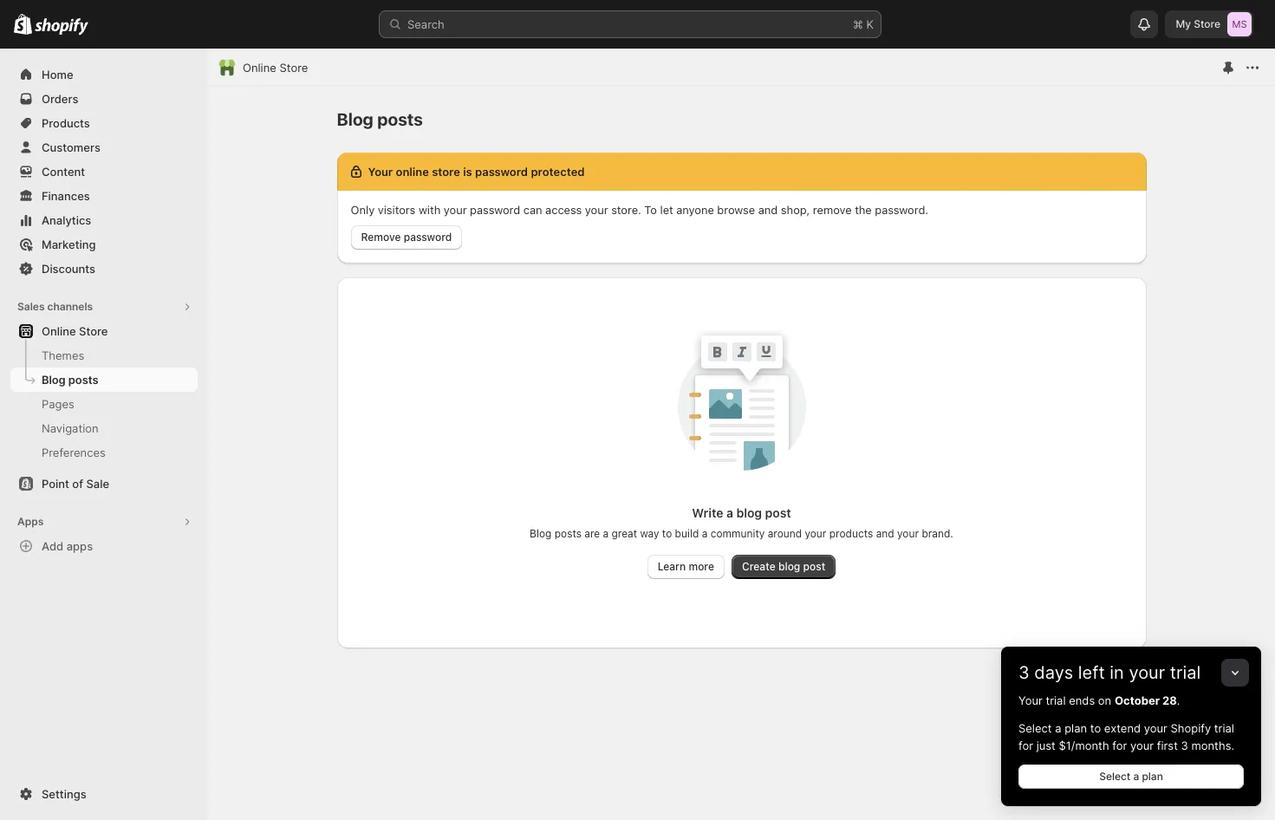 Task type: locate. For each thing, give the bounding box(es) containing it.
0 horizontal spatial store
[[79, 324, 108, 338]]

for left just
[[1019, 739, 1034, 753]]

3 inside select a plan to extend your shopify trial for just $1/month for your first 3 months.
[[1181, 739, 1189, 753]]

a for select a plan to extend your shopify trial for just $1/month for your first 3 months.
[[1055, 721, 1062, 735]]

0 horizontal spatial online store
[[42, 324, 108, 338]]

0 horizontal spatial a
[[1055, 721, 1062, 735]]

1 vertical spatial select
[[1100, 770, 1131, 783]]

1 horizontal spatial online
[[243, 61, 276, 75]]

0 vertical spatial a
[[1055, 721, 1062, 735]]

select inside select a plan to extend your shopify trial for just $1/month for your first 3 months.
[[1019, 721, 1052, 735]]

trial up .
[[1170, 662, 1201, 683]]

0 vertical spatial online store
[[243, 61, 308, 75]]

3
[[1019, 662, 1030, 683], [1181, 739, 1189, 753]]

k
[[867, 17, 874, 31]]

store right online store icon
[[280, 61, 308, 75]]

online store link
[[243, 59, 308, 76], [10, 319, 198, 343]]

0 horizontal spatial plan
[[1065, 721, 1087, 735]]

plan inside select a plan to extend your shopify trial for just $1/month for your first 3 months.
[[1065, 721, 1087, 735]]

0 vertical spatial 3
[[1019, 662, 1030, 683]]

1 horizontal spatial a
[[1134, 770, 1140, 783]]

0 vertical spatial your
[[1129, 662, 1165, 683]]

online store
[[243, 61, 308, 75], [42, 324, 108, 338]]

3 days left in your trial
[[1019, 662, 1201, 683]]

first
[[1157, 739, 1178, 753]]

2 for from the left
[[1113, 739, 1127, 753]]

select down select a plan to extend your shopify trial for just $1/month for your first 3 months.
[[1100, 770, 1131, 783]]

0 horizontal spatial online store link
[[10, 319, 198, 343]]

online store right online store icon
[[243, 61, 308, 75]]

a inside select a plan to extend your shopify trial for just $1/month for your first 3 months.
[[1055, 721, 1062, 735]]

0 vertical spatial online store link
[[243, 59, 308, 76]]

online store link right online store icon
[[243, 59, 308, 76]]

customers
[[42, 140, 101, 154]]

marketing
[[42, 238, 96, 251]]

select a plan
[[1100, 770, 1163, 783]]

28
[[1163, 694, 1177, 708]]

point of sale button
[[0, 472, 208, 496]]

store right my
[[1194, 17, 1221, 30]]

0 horizontal spatial online
[[42, 324, 76, 338]]

for
[[1019, 739, 1034, 753], [1113, 739, 1127, 753]]

a
[[1055, 721, 1062, 735], [1134, 770, 1140, 783]]

1 horizontal spatial plan
[[1142, 770, 1163, 783]]

1 vertical spatial store
[[280, 61, 308, 75]]

online store link down channels
[[10, 319, 198, 343]]

store down sales channels button
[[79, 324, 108, 338]]

a down select a plan to extend your shopify trial for just $1/month for your first 3 months.
[[1134, 770, 1140, 783]]

online store down channels
[[42, 324, 108, 338]]

my
[[1176, 17, 1191, 30]]

1 vertical spatial trial
[[1046, 694, 1066, 708]]

your up first
[[1144, 721, 1168, 735]]

just
[[1037, 739, 1056, 753]]

select
[[1019, 721, 1052, 735], [1100, 770, 1131, 783]]

0 vertical spatial trial
[[1170, 662, 1201, 683]]

select up just
[[1019, 721, 1052, 735]]

1 horizontal spatial online store
[[243, 61, 308, 75]]

search
[[408, 17, 445, 31]]

1 vertical spatial plan
[[1142, 770, 1163, 783]]

your up october
[[1129, 662, 1165, 683]]

blog posts
[[42, 373, 98, 387]]

settings
[[42, 787, 86, 801]]

0 horizontal spatial 3
[[1019, 662, 1030, 683]]

online
[[243, 61, 276, 75], [42, 324, 76, 338]]

posts
[[68, 373, 98, 387]]

your left first
[[1131, 739, 1154, 753]]

0 horizontal spatial for
[[1019, 739, 1034, 753]]

home
[[42, 68, 73, 82]]

trial right your
[[1046, 694, 1066, 708]]

for down 'extend'
[[1113, 739, 1127, 753]]

sales
[[17, 300, 45, 313]]

a up just
[[1055, 721, 1062, 735]]

plan for select a plan
[[1142, 770, 1163, 783]]

1 horizontal spatial select
[[1100, 770, 1131, 783]]

2 vertical spatial store
[[79, 324, 108, 338]]

plan
[[1065, 721, 1087, 735], [1142, 770, 1163, 783]]

channels
[[47, 300, 93, 313]]

3 up your
[[1019, 662, 1030, 683]]

select a plan to extend your shopify trial for just $1/month for your first 3 months.
[[1019, 721, 1235, 753]]

your
[[1129, 662, 1165, 683], [1144, 721, 1168, 735], [1131, 739, 1154, 753]]

3 right first
[[1181, 739, 1189, 753]]

trial up months. on the right of the page
[[1215, 721, 1235, 735]]

a inside the select a plan link
[[1134, 770, 1140, 783]]

0 vertical spatial store
[[1194, 17, 1221, 30]]

$1/month
[[1059, 739, 1110, 753]]

months.
[[1192, 739, 1235, 753]]

1 vertical spatial a
[[1134, 770, 1140, 783]]

1 horizontal spatial for
[[1113, 739, 1127, 753]]

finances
[[42, 189, 90, 203]]

2 vertical spatial trial
[[1215, 721, 1235, 735]]

online right online store icon
[[243, 61, 276, 75]]

0 vertical spatial select
[[1019, 721, 1052, 735]]

navigation
[[42, 421, 99, 435]]

1 vertical spatial online
[[42, 324, 76, 338]]

plan up $1/month
[[1065, 721, 1087, 735]]

1 horizontal spatial 3
[[1181, 739, 1189, 753]]

settings link
[[10, 782, 198, 806]]

trial inside dropdown button
[[1170, 662, 1201, 683]]

2 horizontal spatial store
[[1194, 17, 1221, 30]]

⌘
[[853, 17, 863, 31]]

customers link
[[10, 135, 198, 160]]

1 vertical spatial 3
[[1181, 739, 1189, 753]]

1 vertical spatial online store link
[[10, 319, 198, 343]]

1 vertical spatial online store
[[42, 324, 108, 338]]

orders
[[42, 92, 78, 106]]

0 vertical spatial plan
[[1065, 721, 1087, 735]]

in
[[1110, 662, 1124, 683]]

point
[[42, 477, 69, 491]]

1 horizontal spatial trial
[[1170, 662, 1201, 683]]

2 horizontal spatial trial
[[1215, 721, 1235, 735]]

plan down first
[[1142, 770, 1163, 783]]

sales channels button
[[10, 295, 198, 319]]

0 vertical spatial online
[[243, 61, 276, 75]]

store
[[1194, 17, 1221, 30], [280, 61, 308, 75], [79, 324, 108, 338]]

left
[[1079, 662, 1105, 683]]

add apps button
[[10, 534, 198, 558]]

3 inside dropdown button
[[1019, 662, 1030, 683]]

select a plan link
[[1019, 765, 1244, 789]]

online up themes
[[42, 324, 76, 338]]

preferences link
[[10, 440, 198, 465]]

1 horizontal spatial store
[[280, 61, 308, 75]]

3 days left in your trial element
[[1001, 692, 1262, 806]]

trial
[[1170, 662, 1201, 683], [1046, 694, 1066, 708], [1215, 721, 1235, 735]]

0 horizontal spatial select
[[1019, 721, 1052, 735]]



Task type: vqa. For each thing, say whether or not it's contained in the screenshot.
Country/Region of origin
no



Task type: describe. For each thing, give the bounding box(es) containing it.
select for select a plan to extend your shopify trial for just $1/month for your first 3 months.
[[1019, 721, 1052, 735]]

1 for from the left
[[1019, 739, 1034, 753]]

of
[[72, 477, 83, 491]]

point of sale
[[42, 477, 109, 491]]

analytics link
[[10, 208, 198, 232]]

orders link
[[10, 87, 198, 111]]

your inside dropdown button
[[1129, 662, 1165, 683]]

⌘ k
[[853, 17, 874, 31]]

days
[[1035, 662, 1074, 683]]

shopify image
[[14, 14, 32, 35]]

sale
[[86, 477, 109, 491]]

sales channels
[[17, 300, 93, 313]]

content
[[42, 165, 85, 179]]

themes link
[[10, 343, 198, 368]]

finances link
[[10, 184, 198, 208]]

your
[[1019, 694, 1043, 708]]

discounts
[[42, 262, 95, 276]]

navigation link
[[10, 416, 198, 440]]

add apps
[[42, 539, 93, 553]]

apps button
[[10, 510, 198, 534]]

home link
[[10, 62, 198, 87]]

blog
[[42, 373, 66, 387]]

pages
[[42, 397, 74, 411]]

0 horizontal spatial trial
[[1046, 694, 1066, 708]]

october
[[1115, 694, 1160, 708]]

1 horizontal spatial online store link
[[243, 59, 308, 76]]

plan for select a plan to extend your shopify trial for just $1/month for your first 3 months.
[[1065, 721, 1087, 735]]

apps
[[17, 515, 44, 528]]

shopify image
[[35, 18, 89, 35]]

my store
[[1176, 17, 1221, 30]]

products
[[42, 116, 90, 130]]

pages link
[[10, 392, 198, 416]]

analytics
[[42, 213, 91, 227]]

shopify
[[1171, 721, 1211, 735]]

on
[[1098, 694, 1112, 708]]

discounts link
[[10, 257, 198, 281]]

trial inside select a plan to extend your shopify trial for just $1/month for your first 3 months.
[[1215, 721, 1235, 735]]

ends
[[1069, 694, 1095, 708]]

themes
[[42, 349, 84, 362]]

extend
[[1104, 721, 1141, 735]]

products link
[[10, 111, 198, 135]]

online store image
[[218, 59, 236, 76]]

to
[[1091, 721, 1101, 735]]

.
[[1177, 694, 1180, 708]]

select for select a plan
[[1100, 770, 1131, 783]]

my store image
[[1228, 12, 1252, 36]]

content link
[[10, 160, 198, 184]]

3 days left in your trial button
[[1001, 647, 1262, 683]]

preferences
[[42, 446, 106, 460]]

1 vertical spatial your
[[1144, 721, 1168, 735]]

your trial ends on october 28 .
[[1019, 694, 1180, 708]]

blog posts link
[[10, 368, 198, 392]]

point of sale link
[[10, 472, 198, 496]]

apps
[[66, 539, 93, 553]]

add
[[42, 539, 64, 553]]

2 vertical spatial your
[[1131, 739, 1154, 753]]

marketing link
[[10, 232, 198, 257]]

a for select a plan
[[1134, 770, 1140, 783]]



